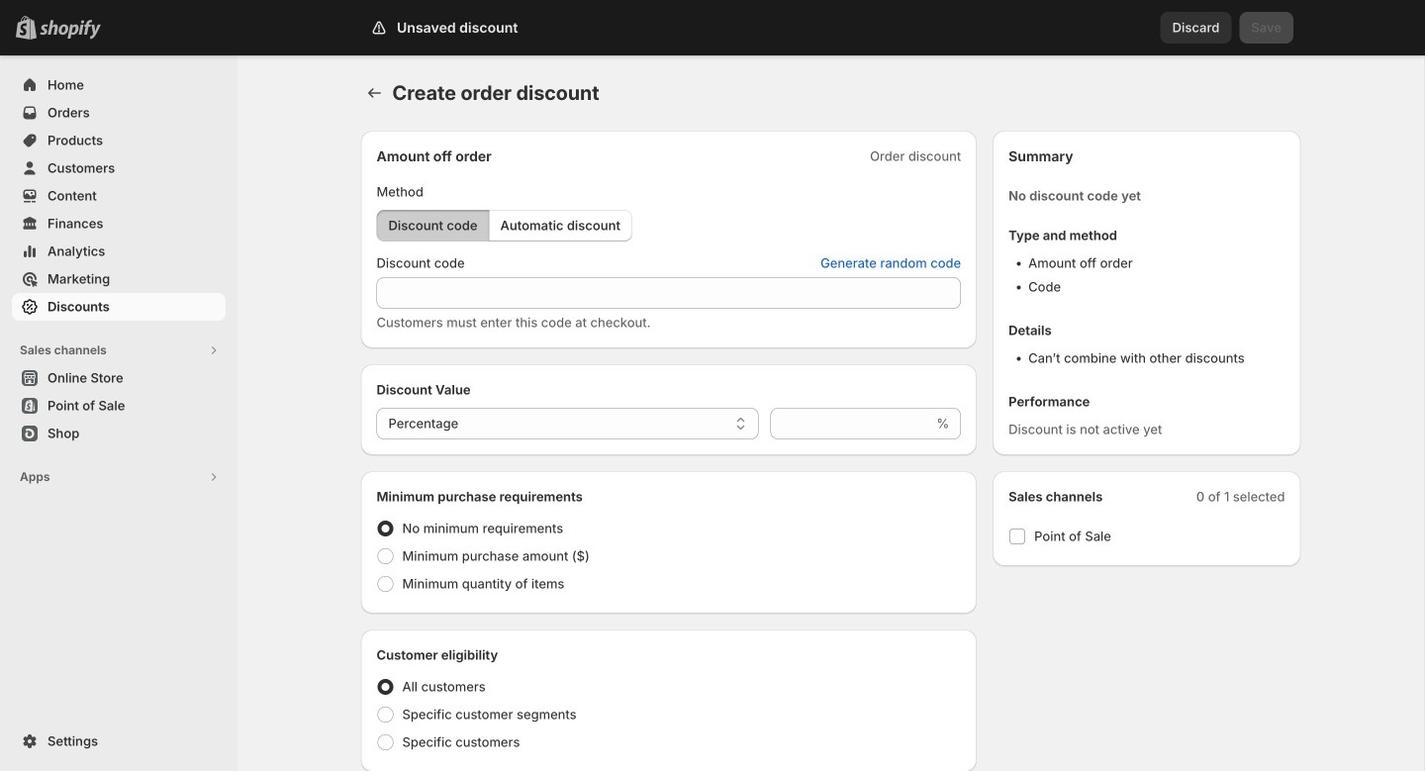 Task type: locate. For each thing, give the bounding box(es) containing it.
None text field
[[377, 277, 962, 309], [771, 408, 933, 440], [377, 277, 962, 309], [771, 408, 933, 440]]



Task type: vqa. For each thing, say whether or not it's contained in the screenshot.
the Shopify 'Image'
yes



Task type: describe. For each thing, give the bounding box(es) containing it.
shopify image
[[40, 20, 101, 39]]



